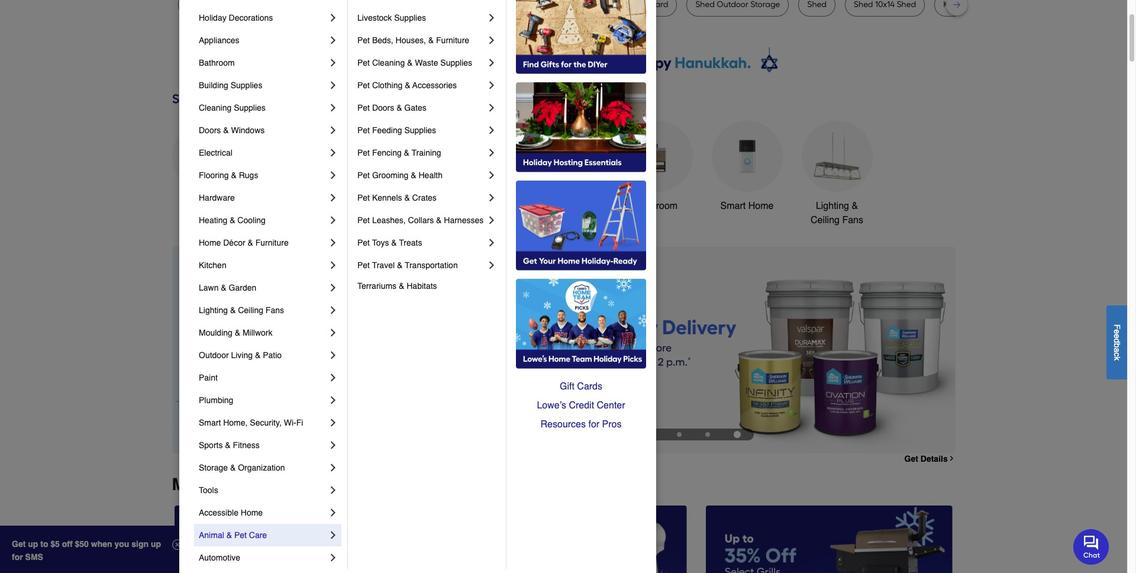 Task type: vqa. For each thing, say whether or not it's contained in the screenshot.
APPLIANCES BATHROOM BUILDING SUPPLIES FLOORING HOME DÉCOR
no



Task type: describe. For each thing, give the bounding box(es) containing it.
pet travel & transportation link
[[358, 254, 486, 277]]

flooring
[[199, 171, 229, 180]]

waste
[[415, 58, 438, 68]]

scroll to item #5 element
[[722, 431, 753, 438]]

more
[[172, 475, 212, 494]]

terrariums
[[358, 281, 397, 291]]

bathroom link
[[199, 52, 327, 74]]

2 e from the top
[[1113, 334, 1123, 338]]

gift
[[560, 381, 575, 392]]

pet for pet kennels & crates
[[358, 193, 370, 203]]

pet for pet travel & transportation
[[358, 261, 370, 270]]

feeding
[[372, 126, 402, 135]]

1 e from the top
[[1113, 329, 1123, 334]]

chevron right image for pet doors & gates
[[486, 102, 498, 114]]

home,
[[223, 418, 248, 428]]

storage & organization
[[199, 463, 285, 473]]

details
[[921, 454, 948, 464]]

wi-
[[284, 418, 296, 428]]

credit
[[569, 400, 595, 411]]

paint
[[199, 373, 218, 383]]

resources for pros link
[[516, 415, 647, 434]]

toys
[[372, 238, 389, 248]]

home for smart home
[[749, 201, 774, 211]]

lawn
[[199, 283, 219, 293]]

cleaning supplies link
[[199, 97, 327, 119]]

kitchen link
[[199, 254, 327, 277]]

1 horizontal spatial for
[[589, 419, 600, 430]]

chevron right image for tools
[[327, 484, 339, 496]]

gift cards
[[560, 381, 603, 392]]

pros
[[603, 419, 622, 430]]

pet toys & treats
[[358, 238, 422, 248]]

supplies for building supplies
[[231, 81, 263, 90]]

pet for pet toys & treats
[[358, 238, 370, 248]]

chat invite button image
[[1074, 529, 1110, 565]]

holiday hosting essentials. image
[[516, 82, 647, 172]]

chevron right image for automotive
[[327, 552, 339, 564]]

chevron right image for holiday decorations
[[327, 12, 339, 24]]

chevron right image for pet fencing & training
[[486, 147, 498, 159]]

off
[[62, 539, 73, 549]]

great
[[216, 475, 260, 494]]

& inside outdoor tools & equipment
[[595, 201, 601, 211]]

fitness
[[233, 441, 260, 450]]

home décor & furniture
[[199, 238, 289, 248]]

holiday decorations
[[199, 13, 273, 23]]

pet left care
[[234, 531, 247, 540]]

for inside get up to $5 off $50 when you sign up for sms
[[12, 552, 23, 562]]

moulding
[[199, 328, 233, 338]]

outdoor tools & equipment
[[534, 201, 601, 226]]

grooming
[[372, 171, 409, 180]]

0 vertical spatial appliances
[[199, 36, 240, 45]]

sign
[[132, 539, 149, 549]]

scroll to item #2 image
[[637, 432, 666, 437]]

get details
[[905, 454, 948, 464]]

windows
[[231, 126, 265, 135]]

chevron right image for pet leashes, collars & harnesses
[[486, 214, 498, 226]]

millwork
[[243, 328, 273, 338]]

chevron right image inside get details link
[[948, 455, 956, 463]]

0 horizontal spatial tools
[[199, 486, 218, 495]]

chevron right image for doors & windows
[[327, 124, 339, 136]]

training
[[412, 148, 442, 158]]

habitats
[[407, 281, 437, 291]]

smart home button
[[712, 121, 783, 213]]

health
[[419, 171, 443, 180]]

scroll to item #3 image
[[666, 432, 694, 437]]

get up to $5 off $50 when you sign up for sms
[[12, 539, 161, 562]]

resources for pros
[[541, 419, 622, 430]]

pet for pet leashes, collars & harnesses
[[358, 216, 370, 225]]

supplies right waste
[[441, 58, 473, 68]]

equipment
[[545, 215, 590, 226]]

home décor & furniture link
[[199, 232, 327, 254]]

lowe's home team holiday picks. image
[[516, 279, 647, 369]]

chevron right image for outdoor living & patio
[[327, 349, 339, 361]]

lighting inside lighting & ceiling fans
[[817, 201, 850, 211]]

plumbing link
[[199, 389, 327, 412]]

appliances link
[[199, 29, 327, 52]]

chevron right image for accessible home
[[327, 507, 339, 519]]

lowe's credit center
[[537, 400, 626, 411]]

automotive
[[199, 553, 240, 563]]

holiday
[[199, 13, 227, 23]]

get details link
[[905, 454, 956, 464]]

chevron right image for paint
[[327, 372, 339, 384]]

outdoor tools & equipment button
[[532, 121, 603, 227]]

chevron right image for pet travel & transportation
[[486, 259, 498, 271]]

fencing
[[372, 148, 402, 158]]

25 days of deals. don't miss deals every day. same-day delivery on in-stock orders placed by 2 p m. image
[[172, 246, 363, 454]]

christmas decorations
[[362, 201, 413, 226]]

hardware
[[199, 193, 235, 203]]

bathroom button
[[622, 121, 693, 213]]

chevron right image for pet beds, houses, & furniture
[[486, 34, 498, 46]]

chevron right image for animal & pet care
[[327, 529, 339, 541]]

pet beds, houses, & furniture link
[[358, 29, 486, 52]]

arrow right image
[[934, 350, 946, 362]]

flooring & rugs
[[199, 171, 258, 180]]

pet kennels & crates link
[[358, 187, 486, 209]]

smart for smart home, security, wi-fi
[[199, 418, 221, 428]]

pet cleaning & waste supplies link
[[358, 52, 486, 74]]

chevron right image for lighting & ceiling fans
[[327, 304, 339, 316]]

pet toys & treats link
[[358, 232, 486, 254]]

holiday decorations link
[[199, 7, 327, 29]]

chevron right image for pet feeding supplies
[[486, 124, 498, 136]]

pet leashes, collars & harnesses link
[[358, 209, 486, 232]]

pet for pet fencing & training
[[358, 148, 370, 158]]

pet doors & gates
[[358, 103, 427, 113]]

1 up from the left
[[28, 539, 38, 549]]

0 horizontal spatial furniture
[[256, 238, 289, 248]]

living
[[231, 351, 253, 360]]

lawn & garden link
[[199, 277, 327, 299]]

fans inside "link"
[[266, 306, 284, 315]]

outdoor for outdoor living & patio
[[199, 351, 229, 360]]

chevron right image for pet toys & treats
[[486, 237, 498, 249]]

building supplies
[[199, 81, 263, 90]]

chevron right image for moulding & millwork
[[327, 327, 339, 339]]

home for accessible home
[[241, 508, 263, 518]]

lighting & ceiling fans inside "link"
[[199, 306, 284, 315]]

pet for pet beds, houses, & furniture
[[358, 36, 370, 45]]

patio
[[263, 351, 282, 360]]

animal & pet care
[[199, 531, 267, 540]]

moulding & millwork
[[199, 328, 273, 338]]

pet beds, houses, & furniture
[[358, 36, 470, 45]]

$50
[[75, 539, 89, 549]]

chevron right image for storage & organization
[[327, 462, 339, 474]]

resources
[[541, 419, 586, 430]]

harnesses
[[444, 216, 484, 225]]

fans inside lighting & ceiling fans
[[843, 215, 864, 226]]

travel
[[372, 261, 395, 270]]

faucets
[[478, 201, 512, 211]]

supplies for livestock supplies
[[395, 13, 426, 23]]

flooring & rugs link
[[199, 164, 327, 187]]

pet for pet grooming & health
[[358, 171, 370, 180]]

lighting & ceiling fans link
[[199, 299, 327, 322]]

find gifts for the diyer. image
[[516, 0, 647, 74]]

ceiling inside "link"
[[238, 306, 263, 315]]

cleaning supplies
[[199, 103, 266, 113]]

pet cleaning & waste supplies
[[358, 58, 473, 68]]

chevron right image for bathroom
[[327, 57, 339, 69]]



Task type: locate. For each thing, give the bounding box(es) containing it.
outdoor down the moulding
[[199, 351, 229, 360]]

doors up 'electrical'
[[199, 126, 221, 135]]

beds,
[[372, 36, 394, 45]]

supplies up 'windows'
[[234, 103, 266, 113]]

0 vertical spatial tools
[[570, 201, 593, 211]]

pet for pet doors & gates
[[358, 103, 370, 113]]

e up b
[[1113, 334, 1123, 338]]

1 vertical spatial decorations
[[362, 215, 413, 226]]

1 horizontal spatial home
[[241, 508, 263, 518]]

0 vertical spatial ceiling
[[811, 215, 840, 226]]

0 horizontal spatial bathroom
[[199, 58, 235, 68]]

livestock supplies link
[[358, 7, 486, 29]]

building
[[199, 81, 228, 90]]

doors & windows
[[199, 126, 265, 135]]

smart inside "smart home, security, wi-fi" link
[[199, 418, 221, 428]]

pet left feeding
[[358, 126, 370, 135]]

&
[[429, 36, 434, 45], [407, 58, 413, 68], [405, 81, 411, 90], [397, 103, 402, 113], [223, 126, 229, 135], [404, 148, 410, 158], [231, 171, 237, 180], [411, 171, 417, 180], [405, 193, 410, 203], [595, 201, 601, 211], [852, 201, 859, 211], [230, 216, 235, 225], [436, 216, 442, 225], [248, 238, 253, 248], [392, 238, 397, 248], [397, 261, 403, 270], [399, 281, 405, 291], [221, 283, 227, 293], [230, 306, 236, 315], [235, 328, 240, 338], [255, 351, 261, 360], [225, 441, 231, 450], [230, 463, 236, 473], [227, 531, 232, 540]]

pet left the clothing
[[358, 81, 370, 90]]

kitchen for kitchen
[[199, 261, 227, 270]]

0 horizontal spatial decorations
[[229, 13, 273, 23]]

e up d
[[1113, 329, 1123, 334]]

get up sms
[[12, 539, 26, 549]]

supplies up cleaning supplies
[[231, 81, 263, 90]]

pet left travel
[[358, 261, 370, 270]]

c
[[1113, 352, 1123, 356]]

outdoor living & patio link
[[199, 344, 327, 367]]

pet left "toys"
[[358, 238, 370, 248]]

scroll to item #1 image
[[609, 432, 637, 437]]

hardware link
[[199, 187, 327, 209]]

chevron right image for sports & fitness
[[327, 439, 339, 451]]

more great deals
[[172, 475, 308, 494]]

clothing
[[372, 81, 403, 90]]

chevron right image for hardware
[[327, 192, 339, 204]]

0 vertical spatial bathroom
[[199, 58, 235, 68]]

center
[[597, 400, 626, 411]]

pet leashes, collars & harnesses
[[358, 216, 484, 225]]

for
[[589, 419, 600, 430], [12, 552, 23, 562]]

decorations down christmas
[[362, 215, 413, 226]]

supplies up houses,
[[395, 13, 426, 23]]

pet left kennels
[[358, 193, 370, 203]]

decorations for christmas
[[362, 215, 413, 226]]

pet for pet feeding supplies
[[358, 126, 370, 135]]

shop 25 days of deals by category image
[[172, 89, 956, 109]]

f e e d b a c k
[[1113, 324, 1123, 361]]

1 horizontal spatial cleaning
[[372, 58, 405, 68]]

doors & windows link
[[199, 119, 327, 142]]

get your home holiday-ready. image
[[516, 181, 647, 271]]

kitchen
[[444, 201, 475, 211], [199, 261, 227, 270]]

0 vertical spatial get
[[905, 454, 919, 464]]

appliances
[[199, 36, 240, 45], [184, 201, 231, 211]]

1 vertical spatial lighting & ceiling fans
[[199, 306, 284, 315]]

chevron right image for smart home, security, wi-fi
[[327, 417, 339, 429]]

doors inside doors & windows link
[[199, 126, 221, 135]]

animal & pet care link
[[199, 524, 327, 547]]

storage & organization link
[[199, 457, 327, 479]]

0 horizontal spatial lighting & ceiling fans
[[199, 306, 284, 315]]

0 horizontal spatial smart
[[199, 418, 221, 428]]

decorations for holiday
[[229, 13, 273, 23]]

pet up pet feeding supplies
[[358, 103, 370, 113]]

pet kennels & crates
[[358, 193, 437, 203]]

doors up feeding
[[372, 103, 395, 113]]

when
[[91, 539, 112, 549]]

outdoor inside outdoor tools & equipment
[[534, 201, 568, 211]]

chevron right image for plumbing
[[327, 394, 339, 406]]

1 horizontal spatial ceiling
[[811, 215, 840, 226]]

a
[[1113, 348, 1123, 352]]

1 horizontal spatial up
[[151, 539, 161, 549]]

0 horizontal spatial fans
[[266, 306, 284, 315]]

0 horizontal spatial lighting
[[199, 306, 228, 315]]

bathroom
[[199, 58, 235, 68], [637, 201, 678, 211]]

0 vertical spatial outdoor
[[534, 201, 568, 211]]

f e e d b a c k button
[[1107, 305, 1128, 379]]

chevron right image for building supplies
[[327, 79, 339, 91]]

pet for pet clothing & accessories
[[358, 81, 370, 90]]

to
[[40, 539, 48, 549]]

1 horizontal spatial smart
[[721, 201, 746, 211]]

tools link
[[199, 479, 327, 502]]

pet left grooming
[[358, 171, 370, 180]]

appliances button
[[172, 121, 243, 213]]

chevron right image
[[327, 12, 339, 24], [486, 12, 498, 24], [327, 34, 339, 46], [486, 34, 498, 46], [327, 79, 339, 91], [327, 102, 339, 114], [486, 102, 498, 114], [486, 124, 498, 136], [486, 169, 498, 181], [327, 192, 339, 204], [486, 192, 498, 204], [486, 237, 498, 249], [327, 259, 339, 271], [486, 259, 498, 271], [327, 282, 339, 294], [327, 327, 339, 339], [327, 349, 339, 361], [327, 462, 339, 474]]

cleaning down building
[[199, 103, 232, 113]]

kitchen inside button
[[444, 201, 475, 211]]

chevron right image for pet clothing & accessories
[[486, 79, 498, 91]]

chevron right image
[[327, 57, 339, 69], [486, 57, 498, 69], [486, 79, 498, 91], [327, 124, 339, 136], [327, 147, 339, 159], [486, 147, 498, 159], [327, 169, 339, 181], [327, 214, 339, 226], [486, 214, 498, 226], [327, 237, 339, 249], [327, 304, 339, 316], [327, 372, 339, 384], [327, 394, 339, 406], [327, 417, 339, 429], [327, 439, 339, 451], [948, 455, 956, 463], [327, 484, 339, 496], [327, 507, 339, 519], [327, 529, 339, 541], [327, 552, 339, 564]]

pet fencing & training link
[[358, 142, 486, 164]]

0 vertical spatial kitchen
[[444, 201, 475, 211]]

1 vertical spatial appliances
[[184, 201, 231, 211]]

bathroom inside button
[[637, 201, 678, 211]]

1 horizontal spatial kitchen
[[444, 201, 475, 211]]

leashes,
[[372, 216, 406, 225]]

1 horizontal spatial outdoor
[[534, 201, 568, 211]]

chevron right image for livestock supplies
[[486, 12, 498, 24]]

pet feeding supplies link
[[358, 119, 486, 142]]

0 vertical spatial fans
[[843, 215, 864, 226]]

0 horizontal spatial ceiling
[[238, 306, 263, 315]]

chevron right image for electrical
[[327, 147, 339, 159]]

for left the pros
[[589, 419, 600, 430]]

1 horizontal spatial tools
[[570, 201, 593, 211]]

gift cards link
[[516, 377, 647, 396]]

0 horizontal spatial outdoor
[[199, 351, 229, 360]]

outdoor for outdoor tools & equipment
[[534, 201, 568, 211]]

1 vertical spatial get
[[12, 539, 26, 549]]

building supplies link
[[199, 74, 327, 97]]

get for get details
[[905, 454, 919, 464]]

1 vertical spatial fans
[[266, 306, 284, 315]]

chevron right image for home décor & furniture
[[327, 237, 339, 249]]

get left details
[[905, 454, 919, 464]]

1 vertical spatial bathroom
[[637, 201, 678, 211]]

deals
[[264, 475, 308, 494]]

0 vertical spatial lighting & ceiling fans
[[811, 201, 864, 226]]

pet left leashes, on the left top of page
[[358, 216, 370, 225]]

0 horizontal spatial home
[[199, 238, 221, 248]]

chevron right image for pet grooming & health
[[486, 169, 498, 181]]

lighting
[[817, 201, 850, 211], [199, 306, 228, 315]]

lighting inside "link"
[[199, 306, 228, 315]]

kennels
[[372, 193, 402, 203]]

care
[[249, 531, 267, 540]]

cleaning
[[372, 58, 405, 68], [199, 103, 232, 113]]

get for get up to $5 off $50 when you sign up for sms
[[12, 539, 26, 549]]

pet left beds,
[[358, 36, 370, 45]]

smart inside smart home 'button'
[[721, 201, 746, 211]]

automotive link
[[199, 547, 327, 569]]

décor
[[223, 238, 246, 248]]

0 horizontal spatial cleaning
[[199, 103, 232, 113]]

1 vertical spatial home
[[199, 238, 221, 248]]

get up to 2 free select tools or batteries when you buy 1 with select purchases. image
[[174, 506, 422, 573]]

rugs
[[239, 171, 258, 180]]

0 vertical spatial lighting
[[817, 201, 850, 211]]

appliances down holiday
[[199, 36, 240, 45]]

doors
[[372, 103, 395, 113], [199, 126, 221, 135]]

0 horizontal spatial kitchen
[[199, 261, 227, 270]]

chevron right image for pet cleaning & waste supplies
[[486, 57, 498, 69]]

supplies up pet fencing & training link
[[405, 126, 436, 135]]

lighting & ceiling fans inside button
[[811, 201, 864, 226]]

appliances inside button
[[184, 201, 231, 211]]

decorations up 'appliances' link
[[229, 13, 273, 23]]

accessible home link
[[199, 502, 327, 524]]

lowe's wishes you and your family a happy hanukkah. image
[[172, 47, 956, 77]]

paint link
[[199, 367, 327, 389]]

tools inside outdoor tools & equipment
[[570, 201, 593, 211]]

get inside get up to $5 off $50 when you sign up for sms
[[12, 539, 26, 549]]

houses,
[[396, 36, 426, 45]]

pet for pet cleaning & waste supplies
[[358, 58, 370, 68]]

pet down livestock
[[358, 58, 370, 68]]

1 vertical spatial doors
[[199, 126, 221, 135]]

chevron right image for heating & cooling
[[327, 214, 339, 226]]

security,
[[250, 418, 282, 428]]

0 vertical spatial furniture
[[436, 36, 470, 45]]

1 vertical spatial tools
[[199, 486, 218, 495]]

smart home
[[721, 201, 774, 211]]

cleaning up the clothing
[[372, 58, 405, 68]]

ceiling
[[811, 215, 840, 226], [238, 306, 263, 315]]

pet fencing & training
[[358, 148, 442, 158]]

kitchen faucets
[[444, 201, 512, 211]]

0 horizontal spatial doors
[[199, 126, 221, 135]]

furniture up kitchen link at the left top
[[256, 238, 289, 248]]

0 vertical spatial decorations
[[229, 13, 273, 23]]

up
[[28, 539, 38, 549], [151, 539, 161, 549]]

tools up "equipment"
[[570, 201, 593, 211]]

lawn & garden
[[199, 283, 257, 293]]

up to 35 percent off select grills and accessories. image
[[707, 506, 954, 573]]

chevron right image for appliances
[[327, 34, 339, 46]]

0 vertical spatial home
[[749, 201, 774, 211]]

& inside "link"
[[230, 306, 236, 315]]

smart for smart home
[[721, 201, 746, 211]]

smart home, security, wi-fi link
[[199, 412, 327, 434]]

heating & cooling link
[[199, 209, 327, 232]]

organization
[[238, 463, 285, 473]]

cards
[[578, 381, 603, 392]]

1 vertical spatial furniture
[[256, 238, 289, 248]]

1 horizontal spatial doors
[[372, 103, 395, 113]]

1 horizontal spatial get
[[905, 454, 919, 464]]

furniture
[[436, 36, 470, 45], [256, 238, 289, 248]]

accessible home
[[199, 508, 263, 518]]

f
[[1113, 324, 1123, 329]]

pet clothing & accessories link
[[358, 74, 486, 97]]

1 vertical spatial kitchen
[[199, 261, 227, 270]]

for left sms
[[12, 552, 23, 562]]

1 horizontal spatial bathroom
[[637, 201, 678, 211]]

0 vertical spatial smart
[[721, 201, 746, 211]]

0 horizontal spatial get
[[12, 539, 26, 549]]

terrariums & habitats
[[358, 281, 437, 291]]

smart
[[721, 201, 746, 211], [199, 418, 221, 428]]

get
[[905, 454, 919, 464], [12, 539, 26, 549]]

1 vertical spatial smart
[[199, 418, 221, 428]]

1 horizontal spatial decorations
[[362, 215, 413, 226]]

up left to
[[28, 539, 38, 549]]

pet travel & transportation
[[358, 261, 458, 270]]

1 vertical spatial for
[[12, 552, 23, 562]]

animal
[[199, 531, 224, 540]]

scroll to item #4 image
[[694, 432, 722, 437]]

1 vertical spatial cleaning
[[199, 103, 232, 113]]

ceiling inside lighting & ceiling fans
[[811, 215, 840, 226]]

chevron right image for lawn & garden
[[327, 282, 339, 294]]

kitchen up harnesses at the left top of the page
[[444, 201, 475, 211]]

chevron right image for flooring & rugs
[[327, 169, 339, 181]]

outdoor up "equipment"
[[534, 201, 568, 211]]

doors inside 'pet doors & gates' link
[[372, 103, 395, 113]]

0 vertical spatial doors
[[372, 103, 395, 113]]

moulding & millwork link
[[199, 322, 327, 344]]

transportation
[[405, 261, 458, 270]]

free same-day delivery when you order 1 gallon or more of paint by 2 p m. image
[[382, 246, 956, 454]]

home inside 'button'
[[749, 201, 774, 211]]

heating & cooling
[[199, 216, 266, 225]]

chevron right image for kitchen
[[327, 259, 339, 271]]

2 horizontal spatial home
[[749, 201, 774, 211]]

d
[[1113, 338, 1123, 343]]

appliances up heating
[[184, 201, 231, 211]]

0 horizontal spatial up
[[28, 539, 38, 549]]

up right sign
[[151, 539, 161, 549]]

1 vertical spatial lighting
[[199, 306, 228, 315]]

lowe's
[[537, 400, 567, 411]]

supplies inside "link"
[[395, 13, 426, 23]]

1 horizontal spatial furniture
[[436, 36, 470, 45]]

tools down storage
[[199, 486, 218, 495]]

0 vertical spatial cleaning
[[372, 58, 405, 68]]

pet left the fencing
[[358, 148, 370, 158]]

2 up from the left
[[151, 539, 161, 549]]

b
[[1113, 343, 1123, 348]]

sports
[[199, 441, 223, 450]]

pet
[[358, 36, 370, 45], [358, 58, 370, 68], [358, 81, 370, 90], [358, 103, 370, 113], [358, 126, 370, 135], [358, 148, 370, 158], [358, 171, 370, 180], [358, 193, 370, 203], [358, 216, 370, 225], [358, 238, 370, 248], [358, 261, 370, 270], [234, 531, 247, 540]]

up to 25 percent off select small appliances. image
[[440, 506, 688, 573]]

kitchen for kitchen faucets
[[444, 201, 475, 211]]

0 vertical spatial for
[[589, 419, 600, 430]]

decorations inside button
[[362, 215, 413, 226]]

gates
[[405, 103, 427, 113]]

1 vertical spatial outdoor
[[199, 351, 229, 360]]

kitchen up lawn
[[199, 261, 227, 270]]

livestock
[[358, 13, 392, 23]]

garden
[[229, 283, 257, 293]]

2 vertical spatial home
[[241, 508, 263, 518]]

chevron right image for pet kennels & crates
[[486, 192, 498, 204]]

1 vertical spatial ceiling
[[238, 306, 263, 315]]

supplies for cleaning supplies
[[234, 103, 266, 113]]

1 horizontal spatial fans
[[843, 215, 864, 226]]

furniture up waste
[[436, 36, 470, 45]]

& inside lighting & ceiling fans
[[852, 201, 859, 211]]

1 horizontal spatial lighting & ceiling fans
[[811, 201, 864, 226]]

crates
[[412, 193, 437, 203]]

0 horizontal spatial for
[[12, 552, 23, 562]]

tools
[[570, 201, 593, 211], [199, 486, 218, 495]]

chevron right image for cleaning supplies
[[327, 102, 339, 114]]

1 horizontal spatial lighting
[[817, 201, 850, 211]]



